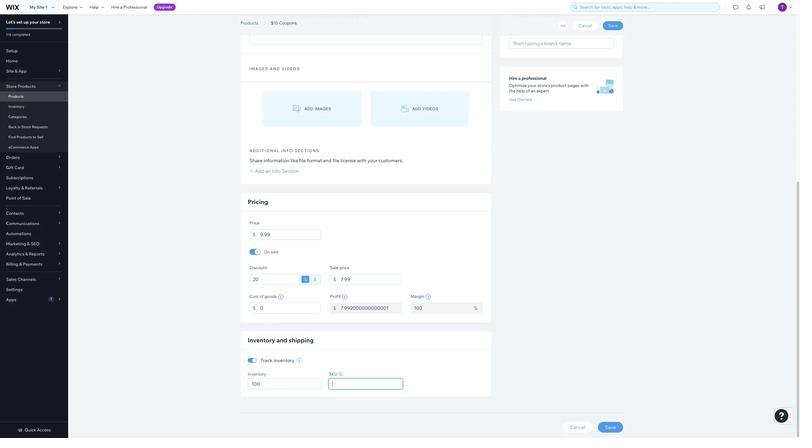 Task type: locate. For each thing, give the bounding box(es) containing it.
1 vertical spatial with
[[357, 158, 367, 164]]

None text field
[[260, 229, 321, 240], [260, 303, 321, 314], [411, 303, 471, 314], [260, 229, 321, 240], [260, 303, 321, 314], [411, 303, 471, 314]]

brand
[[509, 31, 521, 36]]

2 add from the left
[[413, 107, 421, 111]]

your inside the sidebar element
[[30, 19, 39, 25]]

1 vertical spatial a
[[281, 13, 284, 19]]

info tooltip image right margin
[[426, 294, 431, 300]]

store
[[325, 13, 336, 19], [40, 19, 50, 25]]

2 file from the left
[[333, 158, 339, 164]]

(default
[[534, 12, 552, 18]]

in
[[18, 125, 21, 129]]

1 vertical spatial %
[[474, 305, 478, 311]]

2 horizontal spatial of
[[526, 88, 530, 94]]

videos
[[423, 107, 439, 111]]

cost of goods
[[250, 294, 277, 299]]

sections
[[295, 148, 319, 153]]

0 vertical spatial of
[[526, 88, 530, 94]]

&
[[15, 68, 18, 74], [21, 185, 24, 191], [27, 241, 30, 247], [25, 251, 28, 257], [19, 262, 22, 267]]

and right format
[[323, 158, 332, 164]]

1 down 'settings' link
[[50, 297, 52, 301]]

1 horizontal spatial an
[[531, 88, 536, 94]]

of right 'help'
[[526, 88, 530, 94]]

inventory
[[274, 358, 295, 364]]

analytics & reports
[[6, 251, 45, 257]]

store products
[[6, 84, 36, 89]]

1 horizontal spatial of
[[260, 294, 264, 299]]

1 vertical spatial your
[[528, 83, 537, 88]]

0 horizontal spatial site
[[6, 68, 14, 74]]

product
[[551, 83, 567, 88]]

& inside site & app dropdown button
[[15, 68, 18, 74]]

up
[[23, 19, 29, 25]]

your left customers.
[[368, 158, 378, 164]]

with inside optimize your store's product pages with the help of an expert.
[[581, 83, 589, 88]]

hire a professional
[[509, 76, 547, 81]]

analytics
[[6, 251, 24, 257]]

license
[[341, 158, 356, 164]]

0 vertical spatial cancel
[[579, 23, 592, 28]]

$10 coupons form
[[68, 0, 800, 438]]

0 vertical spatial 1
[[45, 4, 48, 10]]

0 vertical spatial inventory
[[8, 104, 24, 109]]

add
[[305, 107, 314, 111], [413, 107, 421, 111]]

and left shipping
[[277, 337, 287, 344]]

sale left the price
[[330, 265, 339, 271]]

apps down settings
[[6, 297, 16, 303]]

1 vertical spatial save
[[605, 425, 616, 431]]

2 vertical spatial and
[[277, 337, 287, 344]]

of right point on the left of the page
[[17, 196, 21, 201]]

videos
[[282, 66, 300, 71]]

0 number field
[[250, 379, 320, 389]]

None field
[[331, 379, 401, 389]]

1 vertical spatial cancel
[[570, 425, 585, 431]]

0 horizontal spatial apps
[[6, 297, 16, 303]]

1 vertical spatial hire
[[509, 76, 518, 81]]

apps down find products to sell link
[[30, 145, 39, 149]]

0 horizontal spatial for
[[308, 13, 315, 19]]

1 for from the left
[[308, 13, 315, 19]]

hire right help button
[[111, 4, 119, 10]]

2 vertical spatial your
[[368, 158, 378, 164]]

a up optimize
[[519, 76, 521, 81]]

0 horizontal spatial hire
[[111, 4, 119, 10]]

1 horizontal spatial with
[[581, 83, 589, 88]]

0 vertical spatial save
[[608, 23, 618, 28]]

on
[[264, 249, 270, 255]]

yourself
[[262, 13, 280, 19]]

1 vertical spatial an
[[266, 168, 271, 174]]

sidebar element
[[0, 14, 68, 438]]

like
[[291, 158, 298, 164]]

reports
[[29, 251, 45, 257]]

setup link
[[0, 46, 68, 56]]

2 info tooltip image from the left
[[426, 294, 431, 300]]

get for get started
[[509, 97, 516, 102]]

sale down 'loyalty & referrals'
[[22, 196, 31, 201]]

get down the
[[509, 97, 516, 102]]

add videos
[[413, 107, 439, 111]]

1 horizontal spatial sale
[[330, 265, 339, 271]]

0 vertical spatial site
[[37, 4, 45, 10]]

explore
[[63, 4, 77, 10]]

billing & payments
[[6, 262, 42, 267]]

1 right my in the left top of the page
[[45, 4, 48, 10]]

share
[[250, 158, 263, 164]]

hire inside the $10 coupons form
[[509, 76, 518, 81]]

sale inside the $10 coupons form
[[330, 265, 339, 271]]

inventory link
[[0, 102, 68, 112]]

none field inside the $10 coupons form
[[331, 379, 401, 389]]

& for marketing
[[27, 241, 30, 247]]

get yourself a $10 credit for this store for only $7.99!!
[[253, 13, 370, 19]]

a for hire a professional
[[519, 76, 521, 81]]

a left professional at top left
[[120, 4, 122, 10]]

this
[[316, 13, 324, 19]]

0 horizontal spatial sale
[[22, 196, 31, 201]]

cancel for bottommost cancel button
[[570, 425, 585, 431]]

for left the this
[[308, 13, 315, 19]]

cancel button
[[573, 21, 597, 30], [563, 422, 593, 433]]

your right up
[[30, 19, 39, 25]]

format
[[307, 158, 322, 164]]

a right yourself
[[281, 13, 284, 19]]

$
[[253, 232, 256, 238], [333, 277, 336, 283], [314, 277, 317, 282], [253, 305, 256, 311], [333, 305, 336, 311]]

0 horizontal spatial add
[[305, 107, 314, 111]]

1 horizontal spatial hire
[[509, 76, 518, 81]]

store right the this
[[325, 13, 336, 19]]

1 horizontal spatial for
[[337, 13, 344, 19]]

$10 down yourself
[[271, 20, 278, 26]]

0 vertical spatial hire
[[111, 4, 119, 10]]

pricing
[[248, 198, 268, 206]]

0 vertical spatial sale
[[22, 196, 31, 201]]

& right loyalty
[[21, 185, 24, 191]]

0 vertical spatial and
[[270, 66, 280, 71]]

1 horizontal spatial products link
[[238, 20, 261, 26]]

$10 left yourself
[[241, 13, 260, 26]]

and left videos
[[270, 66, 280, 71]]

info tooltip image right goods
[[278, 294, 284, 300]]

images
[[250, 66, 268, 71]]

2 horizontal spatial your
[[528, 83, 537, 88]]

your
[[30, 19, 39, 25], [528, 83, 537, 88], [368, 158, 378, 164]]

& left app
[[15, 68, 18, 74]]

& right billing
[[19, 262, 22, 267]]

sale
[[271, 249, 279, 255]]

of inside the sidebar element
[[17, 196, 21, 201]]

None text field
[[250, 274, 300, 285], [341, 303, 402, 314], [250, 274, 300, 285], [341, 303, 402, 314]]

1 horizontal spatial a
[[281, 13, 284, 19]]

quick access button
[[17, 428, 51, 433]]

find products to sell
[[8, 135, 43, 139]]

0 horizontal spatial of
[[17, 196, 21, 201]]

2 vertical spatial a
[[519, 76, 521, 81]]

& inside analytics & reports dropdown button
[[25, 251, 28, 257]]

1 horizontal spatial store
[[325, 13, 336, 19]]

get left yourself
[[253, 13, 261, 19]]

0 horizontal spatial products link
[[0, 91, 68, 102]]

1 info tooltip image from the left
[[278, 294, 284, 300]]

2 for from the left
[[337, 13, 344, 19]]

setup
[[6, 48, 18, 54]]

& inside billing & payments 'dropdown button'
[[19, 262, 22, 267]]

store down my site 1
[[40, 19, 50, 25]]

the
[[509, 88, 516, 94]]

1 vertical spatial site
[[6, 68, 14, 74]]

save for the bottommost 'save' button
[[605, 425, 616, 431]]

0 horizontal spatial your
[[30, 19, 39, 25]]

& inside loyalty & referrals popup button
[[21, 185, 24, 191]]

inventory
[[8, 104, 24, 109], [248, 337, 275, 344], [248, 372, 266, 377]]

inventory down track
[[248, 372, 266, 377]]

images
[[315, 107, 331, 111]]

1 horizontal spatial info tooltip image
[[426, 294, 431, 300]]

$10
[[241, 13, 260, 26], [285, 13, 293, 19], [271, 20, 278, 26]]

requests
[[32, 125, 48, 129]]

sales channels
[[6, 277, 36, 282]]

1 vertical spatial get
[[509, 97, 516, 102]]

home
[[6, 58, 18, 64]]

sku
[[329, 372, 338, 377]]

an left expert.
[[531, 88, 536, 94]]

of right cost
[[260, 294, 264, 299]]

1 horizontal spatial add
[[413, 107, 421, 111]]

0 vertical spatial products link
[[238, 20, 261, 26]]

0 vertical spatial get
[[253, 13, 261, 19]]

seo
[[31, 241, 39, 247]]

& left seo
[[27, 241, 30, 247]]

for left only
[[337, 13, 344, 19]]

payments
[[23, 262, 42, 267]]

professional
[[123, 4, 147, 10]]

1 horizontal spatial file
[[333, 158, 339, 164]]

store products button
[[0, 81, 68, 91]]

1 horizontal spatial get
[[509, 97, 516, 102]]

0 horizontal spatial with
[[357, 158, 367, 164]]

1 add from the left
[[305, 107, 314, 111]]

1 vertical spatial sale
[[330, 265, 339, 271]]

orders button
[[0, 152, 68, 163]]

store's
[[538, 83, 550, 88]]

0 vertical spatial a
[[120, 4, 122, 10]]

add for add videos
[[413, 107, 421, 111]]

referrals
[[25, 185, 43, 191]]

0 vertical spatial cancel button
[[573, 21, 597, 30]]

hire up optimize
[[509, 76, 518, 81]]

inventory up track
[[248, 337, 275, 344]]

add right videos icon
[[413, 107, 421, 111]]

for
[[308, 13, 315, 19], [337, 13, 344, 19]]

2 horizontal spatial $10
[[285, 13, 293, 19]]

site right my in the left top of the page
[[37, 4, 45, 10]]

file right like
[[299, 158, 306, 164]]

0 vertical spatial an
[[531, 88, 536, 94]]

get
[[253, 13, 261, 19], [509, 97, 516, 102]]

with right pages
[[581, 83, 589, 88]]

0 vertical spatial %
[[304, 277, 307, 282]]

to
[[33, 135, 36, 139]]

subscriptions
[[6, 175, 33, 181]]

inventory up the categories
[[8, 104, 24, 109]]

0 horizontal spatial get
[[253, 13, 261, 19]]

let's set up your store
[[6, 19, 50, 25]]

%
[[304, 277, 307, 282], [474, 305, 478, 311]]

price
[[250, 220, 260, 226]]

0 horizontal spatial an
[[266, 168, 271, 174]]

& left "reports"
[[25, 251, 28, 257]]

0 horizontal spatial store
[[40, 19, 50, 25]]

& inside marketing & seo popup button
[[27, 241, 30, 247]]

2 horizontal spatial a
[[519, 76, 521, 81]]

gift
[[6, 165, 13, 170]]

file left license at the left of page
[[333, 158, 339, 164]]

save for the top 'save' button
[[608, 23, 618, 28]]

site down home at the left top of the page
[[6, 68, 14, 74]]

your down professional
[[528, 83, 537, 88]]

an left 'info'
[[266, 168, 271, 174]]

inventory inside the sidebar element
[[8, 104, 24, 109]]

back
[[8, 125, 17, 129]]

0 vertical spatial with
[[581, 83, 589, 88]]

only
[[345, 13, 354, 19]]

of for point of sale
[[17, 196, 21, 201]]

discount
[[250, 265, 267, 271]]

get inside false text box
[[253, 13, 261, 19]]

site inside site & app dropdown button
[[6, 68, 14, 74]]

0 vertical spatial apps
[[30, 145, 39, 149]]

with right license at the left of page
[[357, 158, 367, 164]]

0 horizontal spatial a
[[120, 4, 122, 10]]

0 horizontal spatial info tooltip image
[[278, 294, 284, 300]]

1 vertical spatial 1
[[50, 297, 52, 301]]

0 horizontal spatial file
[[299, 158, 306, 164]]

0 vertical spatial your
[[30, 19, 39, 25]]

$ text field
[[341, 274, 402, 285]]

1 horizontal spatial 1
[[50, 297, 52, 301]]

1 vertical spatial products link
[[0, 91, 68, 102]]

1 vertical spatial save button
[[598, 422, 623, 433]]

and
[[270, 66, 280, 71], [323, 158, 332, 164], [277, 337, 287, 344]]

rate)
[[553, 12, 563, 18]]

$10 left 'credit'
[[285, 13, 293, 19]]

add right the gallery image
[[305, 107, 314, 111]]

1 horizontal spatial $10
[[271, 20, 278, 26]]

add for add images
[[305, 107, 314, 111]]

1 vertical spatial of
[[17, 196, 21, 201]]

cancel for cancel button to the top
[[579, 23, 592, 28]]

1/6 completed
[[6, 32, 30, 37]]

gift card
[[6, 165, 24, 170]]

save button
[[603, 21, 623, 30], [598, 422, 623, 433]]

info tooltip image
[[278, 294, 284, 300], [426, 294, 431, 300]]

2 vertical spatial of
[[260, 294, 264, 299]]



Task type: describe. For each thing, give the bounding box(es) containing it.
find
[[8, 135, 16, 139]]

customers.
[[379, 158, 403, 164]]

marketing & seo
[[6, 241, 39, 247]]

analytics & reports button
[[0, 249, 68, 259]]

info
[[281, 148, 293, 153]]

stock
[[21, 125, 31, 129]]

products (default rate)
[[513, 12, 563, 18]]

additional
[[250, 148, 280, 153]]

1 file from the left
[[299, 158, 306, 164]]

& for billing
[[19, 262, 22, 267]]

store inside the sidebar element
[[40, 19, 50, 25]]

0 vertical spatial save button
[[603, 21, 623, 30]]

loyalty
[[6, 185, 20, 191]]

store inside false text box
[[325, 13, 336, 19]]

an inside optimize your store's product pages with the help of an expert.
[[531, 88, 536, 94]]

share information like file format and file license with your customers.
[[250, 158, 403, 164]]

1 horizontal spatial site
[[37, 4, 45, 10]]

false text field
[[250, 10, 482, 45]]

app
[[18, 68, 27, 74]]

sale inside point of sale link
[[22, 196, 31, 201]]

card
[[14, 165, 24, 170]]

inventory and shipping
[[248, 337, 314, 344]]

communications button
[[0, 219, 68, 229]]

upgrade button
[[154, 4, 176, 11]]

and for videos
[[270, 66, 280, 71]]

channels
[[18, 277, 36, 282]]

track inventory
[[261, 358, 295, 364]]

settings
[[6, 287, 23, 292]]

set
[[16, 19, 23, 25]]

cost
[[250, 294, 259, 299]]

products link inside the $10 coupons form
[[238, 20, 261, 26]]

expert.
[[537, 88, 550, 94]]

gallery image
[[293, 105, 301, 113]]

1 horizontal spatial your
[[368, 158, 378, 164]]

sell
[[37, 135, 43, 139]]

back in stock requests link
[[0, 122, 68, 132]]

add
[[255, 168, 264, 174]]

optimize
[[509, 83, 527, 88]]

Start typing a brand name field
[[511, 38, 612, 48]]

help
[[90, 4, 99, 10]]

1 vertical spatial and
[[323, 158, 332, 164]]

site & app
[[6, 68, 27, 74]]

info tooltip image for cost of goods
[[278, 294, 284, 300]]

find products to sell link
[[0, 132, 68, 142]]

help
[[517, 88, 525, 94]]

& for analytics
[[25, 251, 28, 257]]

let's
[[6, 19, 15, 25]]

add an info section
[[254, 168, 299, 174]]

gift card button
[[0, 163, 68, 173]]

$7.99!!
[[355, 13, 370, 19]]

profit
[[330, 294, 341, 299]]

a for hire a professional
[[120, 4, 122, 10]]

store
[[6, 84, 17, 89]]

point
[[6, 196, 16, 201]]

0 horizontal spatial 1
[[45, 4, 48, 10]]

contacts
[[6, 211, 24, 216]]

0 horizontal spatial $10
[[241, 13, 260, 26]]

$10 inside false text box
[[285, 13, 293, 19]]

access
[[37, 428, 51, 433]]

your inside optimize your store's product pages with the help of an expert.
[[528, 83, 537, 88]]

1 vertical spatial inventory
[[248, 337, 275, 344]]

and for shipping
[[277, 337, 287, 344]]

credit
[[294, 13, 307, 19]]

sales
[[6, 277, 17, 282]]

1 inside the sidebar element
[[50, 297, 52, 301]]

1 horizontal spatial apps
[[30, 145, 39, 149]]

track
[[261, 358, 273, 364]]

loyalty & referrals button
[[0, 183, 68, 193]]

started
[[517, 97, 532, 102]]

communications
[[6, 221, 39, 226]]

hire for hire a professional
[[509, 76, 518, 81]]

hire a professional
[[111, 4, 147, 10]]

orders
[[6, 155, 20, 160]]

a inside text box
[[281, 13, 284, 19]]

settings link
[[0, 285, 68, 295]]

Search for tools, apps, help & more... field
[[578, 3, 718, 11]]

1 vertical spatial cancel button
[[563, 422, 593, 433]]

pages
[[568, 83, 580, 88]]

1/6
[[6, 32, 11, 37]]

videos icon image
[[401, 105, 409, 113]]

info
[[272, 168, 281, 174]]

2 vertical spatial inventory
[[248, 372, 266, 377]]

sale price
[[330, 265, 349, 271]]

add images
[[305, 107, 331, 111]]

products inside dropdown button
[[18, 84, 36, 89]]

info tooltip image for margin
[[426, 294, 431, 300]]

subscriptions link
[[0, 173, 68, 183]]

ecommerce
[[8, 145, 29, 149]]

home link
[[0, 56, 68, 66]]

upgrade
[[157, 5, 172, 9]]

0 horizontal spatial %
[[304, 277, 307, 282]]

of for cost of goods
[[260, 294, 264, 299]]

of inside optimize your store's product pages with the help of an expert.
[[526, 88, 530, 94]]

1 horizontal spatial %
[[474, 305, 478, 311]]

1 vertical spatial apps
[[6, 297, 16, 303]]

quick
[[25, 428, 36, 433]]

site & app button
[[0, 66, 68, 76]]

marketing
[[6, 241, 26, 247]]

automations
[[6, 231, 31, 236]]

additional info sections
[[250, 148, 319, 153]]

info tooltip image
[[342, 294, 347, 300]]

images and videos
[[250, 66, 300, 71]]

point of sale
[[6, 196, 31, 201]]

billing & payments button
[[0, 259, 68, 269]]

hire for hire a professional
[[111, 4, 119, 10]]

marketing & seo button
[[0, 239, 68, 249]]

get for get yourself a $10 credit for this store for only $7.99!!
[[253, 13, 261, 19]]

& for site
[[15, 68, 18, 74]]

contacts button
[[0, 208, 68, 219]]

& for loyalty
[[21, 185, 24, 191]]

back in stock requests
[[8, 125, 48, 129]]

ecommerce apps
[[8, 145, 39, 149]]

point of sale link
[[0, 193, 68, 203]]



Task type: vqa. For each thing, say whether or not it's contained in the screenshot.
BLOG ACTIVITY OVER TIME in button
no



